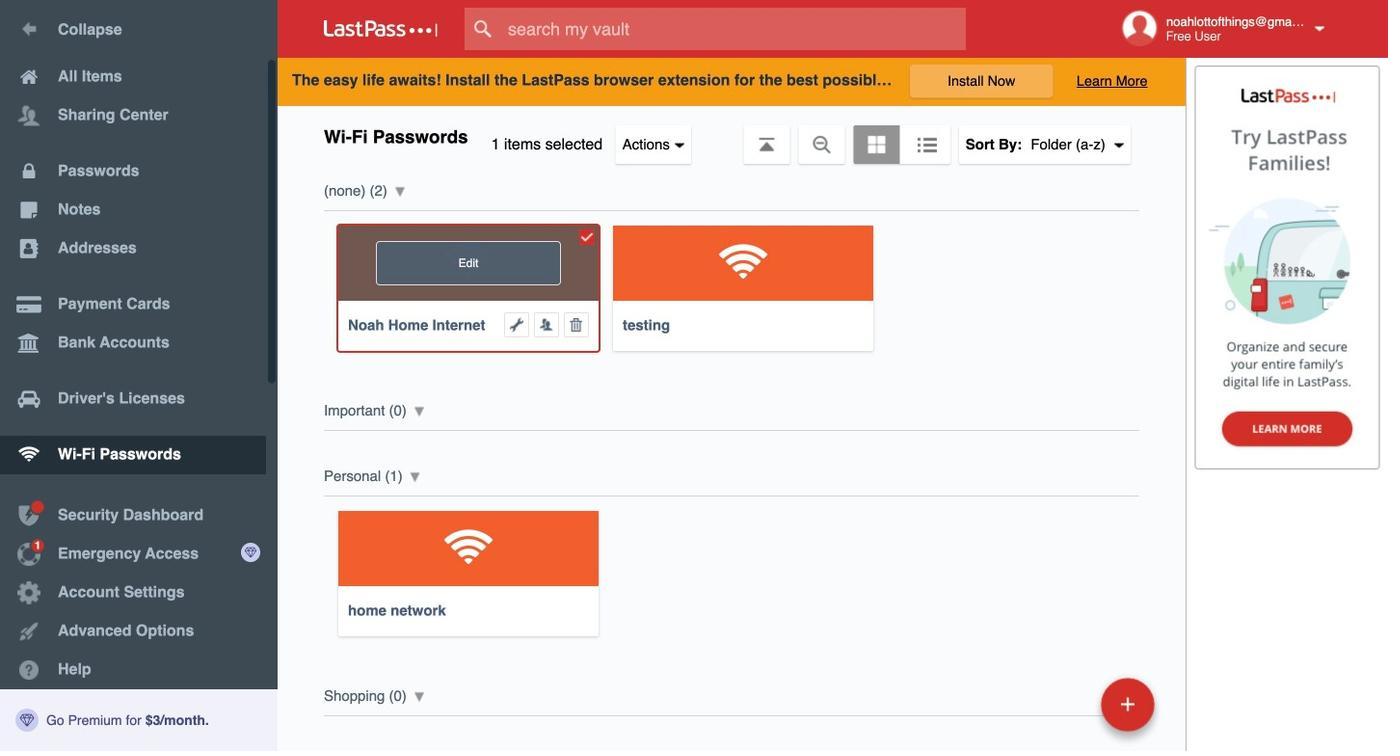 Task type: vqa. For each thing, say whether or not it's contained in the screenshot.
Main navigation navigation
yes



Task type: describe. For each thing, give the bounding box(es) containing it.
lastpass image
[[324, 20, 438, 38]]

main navigation navigation
[[0, 0, 278, 751]]

vault options navigation
[[278, 106, 1186, 164]]

new item image
[[1121, 698, 1135, 711]]

new item navigation
[[1094, 672, 1167, 751]]



Task type: locate. For each thing, give the bounding box(es) containing it.
search my vault text field
[[465, 8, 1004, 50]]

Search search field
[[465, 8, 1004, 50]]



